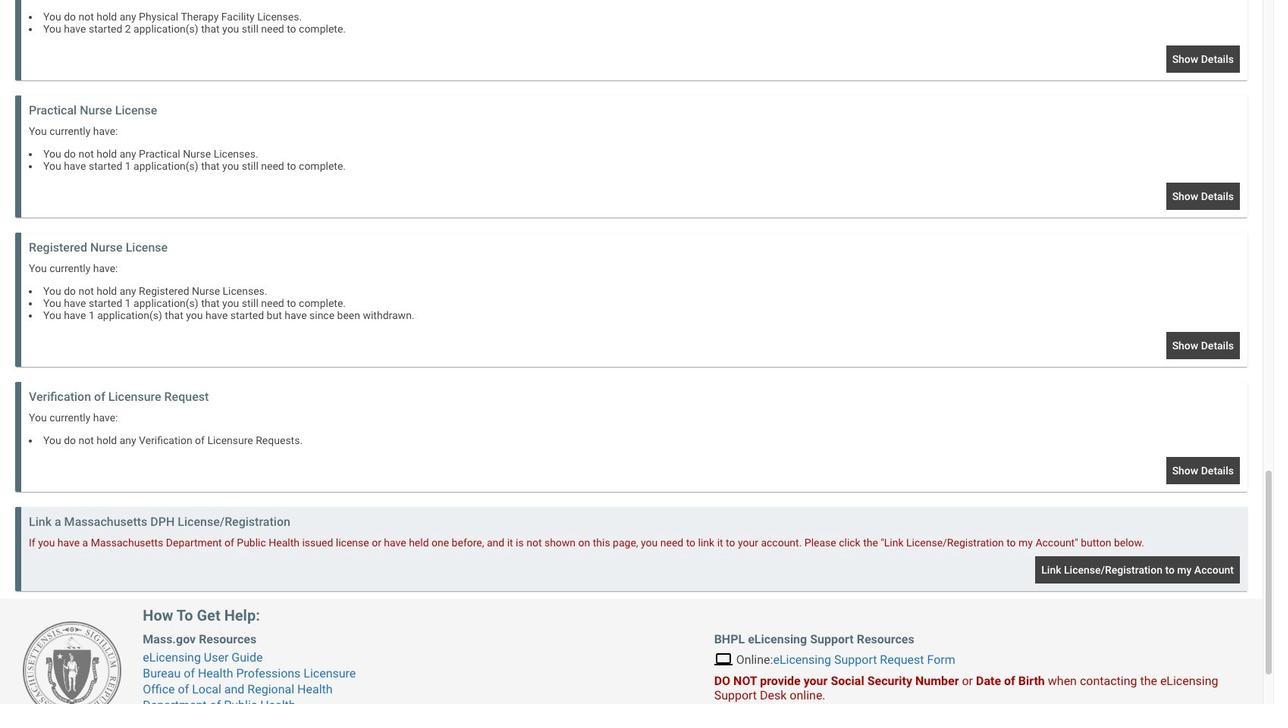 Task type: vqa. For each thing, say whether or not it's contained in the screenshot.
1st row from the bottom
no



Task type: describe. For each thing, give the bounding box(es) containing it.
massachusetts state seal image
[[23, 622, 121, 705]]



